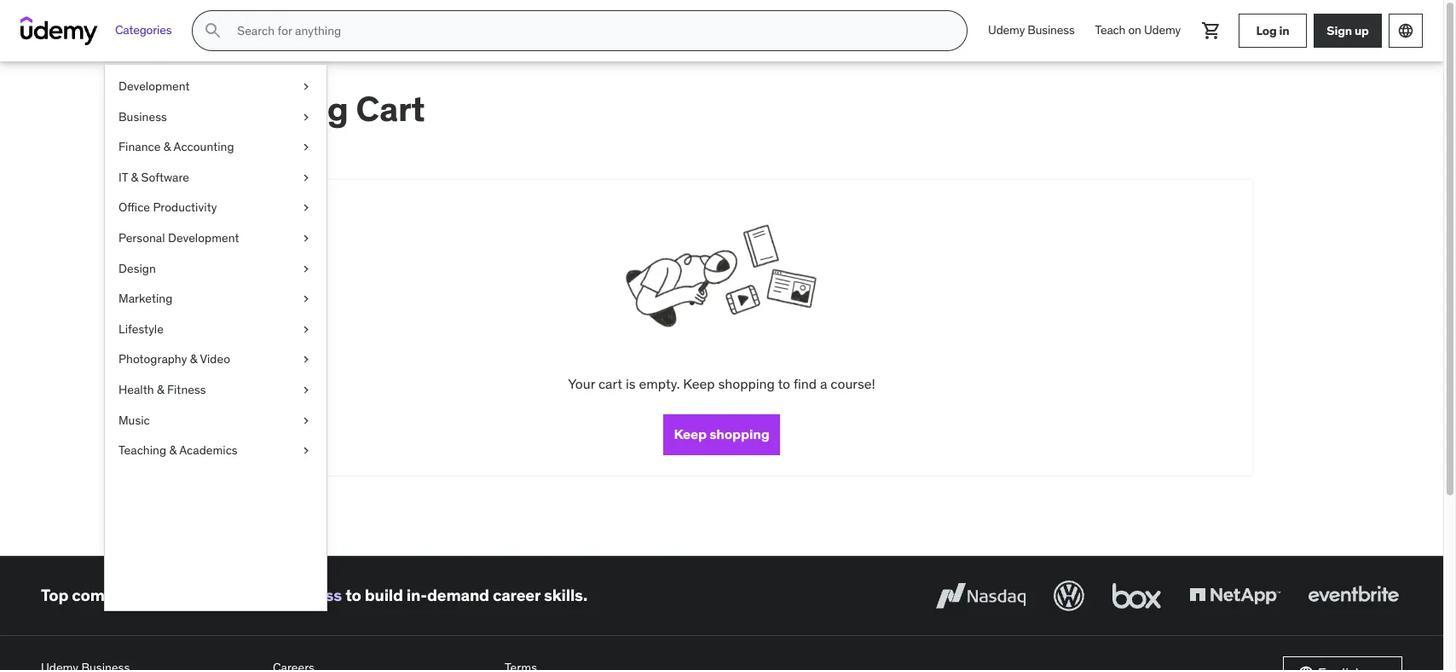 Task type: vqa. For each thing, say whether or not it's contained in the screenshot.
Music xsmall icon
yes



Task type: locate. For each thing, give the bounding box(es) containing it.
& for fitness
[[157, 382, 164, 397]]

xsmall image for teaching & academics
[[299, 443, 313, 459]]

development link
[[105, 72, 327, 102]]

shopping cart with 0 items image
[[1201, 20, 1222, 41]]

3 xsmall image from the top
[[299, 200, 313, 217]]

udemy inside udemy business link
[[988, 22, 1025, 38]]

development down 'categories' dropdown button
[[119, 78, 190, 94]]

photography
[[119, 352, 187, 367]]

it & software
[[119, 169, 189, 185]]

office
[[119, 200, 150, 215]]

xsmall image inside finance & accounting "link"
[[299, 139, 313, 156]]

marketing
[[119, 291, 173, 306]]

1 vertical spatial cart
[[272, 156, 299, 173]]

& right finance
[[164, 139, 171, 154]]

4 xsmall image from the top
[[299, 230, 313, 247]]

1 xsmall image from the top
[[299, 78, 313, 95]]

6 xsmall image from the top
[[299, 352, 313, 368]]

to left build
[[345, 585, 361, 605]]

development
[[119, 78, 190, 94], [168, 230, 239, 246]]

business left build
[[273, 585, 342, 605]]

& for accounting
[[164, 139, 171, 154]]

office productivity
[[119, 200, 217, 215]]

1 horizontal spatial in
[[1279, 23, 1289, 38]]

is
[[626, 375, 636, 392]]

0 vertical spatial to
[[778, 375, 790, 392]]

1 horizontal spatial to
[[778, 375, 790, 392]]

to
[[778, 375, 790, 392], [345, 585, 361, 605]]

lifestyle
[[119, 321, 164, 337]]

4 xsmall image from the top
[[299, 291, 313, 308]]

keep right empty.
[[683, 375, 715, 392]]

xsmall image inside business link
[[299, 109, 313, 125]]

health & fitness
[[119, 382, 206, 397]]

1 horizontal spatial cart
[[356, 88, 425, 130]]

development down office productivity link
[[168, 230, 239, 246]]

0 horizontal spatial in
[[257, 156, 269, 173]]

cart
[[598, 375, 622, 392]]

log in
[[1256, 23, 1289, 38]]

xsmall image inside development link
[[299, 78, 313, 95]]

teaching & academics link
[[105, 436, 327, 466]]

& left video
[[190, 352, 197, 367]]

finance & accounting
[[119, 139, 234, 154]]

business
[[1028, 22, 1075, 38], [119, 109, 167, 124], [273, 585, 342, 605]]

health
[[119, 382, 154, 397]]

keep
[[683, 375, 715, 392], [674, 425, 707, 442]]

business left teach on the right top
[[1028, 22, 1075, 38]]

1 vertical spatial business
[[119, 109, 167, 124]]

xsmall image for it & software
[[299, 169, 313, 186]]

career
[[493, 585, 540, 605]]

1 vertical spatial development
[[168, 230, 239, 246]]

5 xsmall image from the top
[[299, 382, 313, 399]]

udemy business
[[988, 22, 1075, 38]]

& inside finance & accounting "link"
[[164, 139, 171, 154]]

in right "courses"
[[257, 156, 269, 173]]

& right health
[[157, 382, 164, 397]]

& for software
[[131, 169, 138, 185]]

top companies choose udemy business to build in-demand career skills.
[[41, 585, 587, 605]]

1 vertical spatial shopping
[[709, 425, 769, 442]]

& inside photography & video link
[[190, 352, 197, 367]]

shopping down your cart is empty. keep shopping to find a course!
[[709, 425, 769, 442]]

6 xsmall image from the top
[[299, 412, 313, 429]]

finance
[[119, 139, 161, 154]]

1 xsmall image from the top
[[299, 109, 313, 125]]

log
[[1256, 23, 1277, 38]]

find
[[794, 375, 817, 392]]

xsmall image inside personal development link
[[299, 230, 313, 247]]

7 xsmall image from the top
[[299, 443, 313, 459]]

teaching & academics
[[119, 443, 238, 458]]

xsmall image inside music link
[[299, 412, 313, 429]]

volkswagen image
[[1050, 577, 1088, 614]]

lifestyle link
[[105, 314, 327, 345]]

in right log
[[1279, 23, 1289, 38]]

keep shopping
[[674, 425, 769, 442]]

xsmall image inside marketing link
[[299, 291, 313, 308]]

business up finance
[[119, 109, 167, 124]]

keep down empty.
[[674, 425, 707, 442]]

keep shopping link
[[664, 414, 780, 455]]

xsmall image inside it & software link
[[299, 169, 313, 186]]

0 vertical spatial development
[[119, 78, 190, 94]]

xsmall image inside photography & video link
[[299, 352, 313, 368]]

sign up link
[[1314, 14, 1382, 48]]

to left find
[[778, 375, 790, 392]]

shopping up keep shopping
[[718, 375, 775, 392]]

netapp image
[[1186, 577, 1284, 614]]

0 vertical spatial cart
[[356, 88, 425, 130]]

xsmall image inside office productivity link
[[299, 200, 313, 217]]

photography & video
[[119, 352, 230, 367]]

&
[[164, 139, 171, 154], [131, 169, 138, 185], [190, 352, 197, 367], [157, 382, 164, 397], [169, 443, 177, 458]]

a
[[820, 375, 827, 392]]

photography & video link
[[105, 345, 327, 375]]

xsmall image
[[299, 78, 313, 95], [299, 139, 313, 156], [299, 261, 313, 277], [299, 291, 313, 308], [299, 321, 313, 338], [299, 352, 313, 368]]

courses
[[203, 156, 254, 173]]

xsmall image
[[299, 109, 313, 125], [299, 169, 313, 186], [299, 200, 313, 217], [299, 230, 313, 247], [299, 382, 313, 399], [299, 412, 313, 429], [299, 443, 313, 459]]

2 vertical spatial business
[[273, 585, 342, 605]]

5 xsmall image from the top
[[299, 321, 313, 338]]

0 vertical spatial business
[[1028, 22, 1075, 38]]

0 vertical spatial in
[[1279, 23, 1289, 38]]

cart
[[356, 88, 425, 130], [272, 156, 299, 173]]

skills.
[[544, 585, 587, 605]]

xsmall image inside teaching & academics link
[[299, 443, 313, 459]]

in
[[1279, 23, 1289, 38], [257, 156, 269, 173]]

shopping
[[718, 375, 775, 392], [709, 425, 769, 442]]

2 xsmall image from the top
[[299, 139, 313, 156]]

udemy business link
[[978, 10, 1085, 51], [217, 585, 342, 605]]

1 horizontal spatial business
[[273, 585, 342, 605]]

music
[[119, 412, 150, 428]]

1 horizontal spatial udemy
[[988, 22, 1025, 38]]

0 horizontal spatial udemy
[[217, 585, 270, 605]]

& inside teaching & academics link
[[169, 443, 177, 458]]

udemy
[[988, 22, 1025, 38], [1144, 22, 1181, 38], [217, 585, 270, 605]]

accounting
[[173, 139, 234, 154]]

0 horizontal spatial udemy business link
[[217, 585, 342, 605]]

1 vertical spatial to
[[345, 585, 361, 605]]

1 horizontal spatial udemy business link
[[978, 10, 1085, 51]]

1 vertical spatial udemy business link
[[217, 585, 342, 605]]

office productivity link
[[105, 193, 327, 223]]

xsmall image inside design link
[[299, 261, 313, 277]]

xsmall image inside 'lifestyle' link
[[299, 321, 313, 338]]

2 horizontal spatial udemy
[[1144, 22, 1181, 38]]

sign
[[1327, 23, 1352, 38]]

& right it at left top
[[131, 169, 138, 185]]

software
[[141, 169, 189, 185]]

& inside it & software link
[[131, 169, 138, 185]]

& right teaching
[[169, 443, 177, 458]]

& inside 'health & fitness' link
[[157, 382, 164, 397]]

3 xsmall image from the top
[[299, 261, 313, 277]]

0 vertical spatial shopping
[[718, 375, 775, 392]]

xsmall image inside 'health & fitness' link
[[299, 382, 313, 399]]

2 xsmall image from the top
[[299, 169, 313, 186]]

teach on udemy
[[1095, 22, 1181, 38]]

log in link
[[1239, 14, 1307, 48]]



Task type: describe. For each thing, give the bounding box(es) containing it.
xsmall image for business
[[299, 109, 313, 125]]

design
[[119, 261, 156, 276]]

& for academics
[[169, 443, 177, 458]]

demand
[[427, 585, 489, 605]]

health & fitness link
[[105, 375, 327, 405]]

on
[[1128, 22, 1141, 38]]

it
[[119, 169, 128, 185]]

choose a language image
[[1397, 22, 1414, 39]]

build
[[365, 585, 403, 605]]

categories button
[[105, 10, 182, 51]]

business link
[[105, 102, 327, 132]]

Search for anything text field
[[234, 16, 946, 45]]

xsmall image for marketing
[[299, 291, 313, 308]]

teach
[[1095, 22, 1126, 38]]

xsmall image for health & fitness
[[299, 382, 313, 399]]

shopping cart
[[191, 88, 425, 130]]

personal development
[[119, 230, 239, 246]]

design link
[[105, 254, 327, 284]]

in-
[[407, 585, 427, 605]]

empty.
[[639, 375, 680, 392]]

0 vertical spatial keep
[[683, 375, 715, 392]]

productivity
[[153, 200, 217, 215]]

eventbrite image
[[1304, 577, 1402, 614]]

xsmall image for photography & video
[[299, 352, 313, 368]]

top
[[41, 585, 68, 605]]

personal development link
[[105, 223, 327, 254]]

xsmall image for design
[[299, 261, 313, 277]]

1 vertical spatial keep
[[674, 425, 707, 442]]

companies
[[72, 585, 155, 605]]

your
[[568, 375, 595, 392]]

music link
[[105, 405, 327, 436]]

0 horizontal spatial to
[[345, 585, 361, 605]]

teaching
[[119, 443, 166, 458]]

xsmall image for personal development
[[299, 230, 313, 247]]

your cart is empty. keep shopping to find a course!
[[568, 375, 875, 392]]

0 horizontal spatial cart
[[272, 156, 299, 173]]

udemy image
[[20, 16, 98, 45]]

0 horizontal spatial business
[[119, 109, 167, 124]]

course!
[[831, 375, 875, 392]]

it & software link
[[105, 163, 327, 193]]

box image
[[1108, 577, 1165, 614]]

udemy inside 'teach on udemy' link
[[1144, 22, 1181, 38]]

0 courses in cart
[[191, 156, 299, 173]]

teach on udemy link
[[1085, 10, 1191, 51]]

xsmall image for music
[[299, 412, 313, 429]]

0 vertical spatial udemy business link
[[978, 10, 1085, 51]]

sign up
[[1327, 23, 1369, 38]]

video
[[200, 352, 230, 367]]

xsmall image for office productivity
[[299, 200, 313, 217]]

submit search image
[[203, 20, 224, 41]]

xsmall image for finance & accounting
[[299, 139, 313, 156]]

up
[[1355, 23, 1369, 38]]

marketing link
[[105, 284, 327, 314]]

choose
[[158, 585, 213, 605]]

small image
[[1298, 665, 1315, 670]]

xsmall image for development
[[299, 78, 313, 95]]

0
[[191, 156, 200, 173]]

1 vertical spatial in
[[257, 156, 269, 173]]

xsmall image for lifestyle
[[299, 321, 313, 338]]

& for video
[[190, 352, 197, 367]]

fitness
[[167, 382, 206, 397]]

personal
[[119, 230, 165, 246]]

finance & accounting link
[[105, 132, 327, 163]]

academics
[[179, 443, 238, 458]]

2 horizontal spatial business
[[1028, 22, 1075, 38]]

categories
[[115, 22, 172, 38]]

nasdaq image
[[932, 577, 1030, 614]]

shopping
[[191, 88, 348, 130]]



